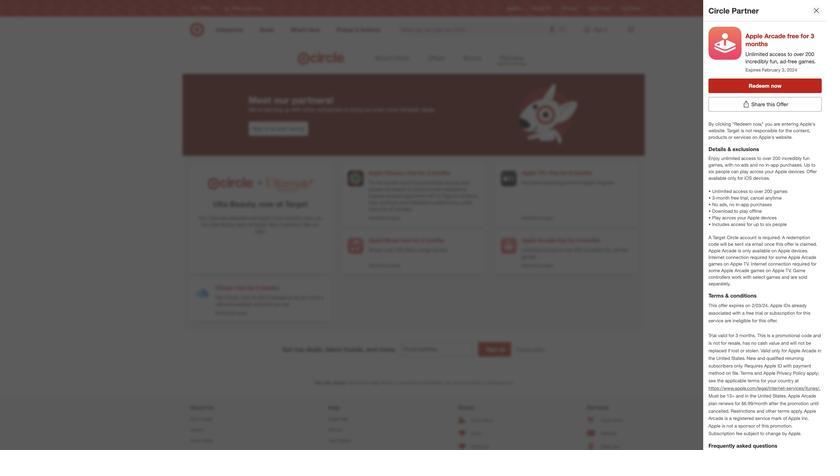 Task type: describe. For each thing, give the bounding box(es) containing it.
target inside rewards and target circle benefits when you buy ulta beauty items at target. (not a member? we can help.)
[[257, 215, 270, 221]]

target help
[[328, 417, 348, 422]]

1 horizontal spatial help
[[340, 417, 348, 422]]

is up email
[[758, 235, 761, 240]]

to inside button
[[270, 125, 275, 132]]

games up select
[[751, 268, 764, 273]]

purchases
[[750, 202, 772, 207]]

games. inside "apple arcade free for 3 months unlimited access to over 200 incredibly fun, ad-free games. expires february 3, 2024"
[[799, 58, 816, 65]]

restrictions apply for free
[[215, 311, 247, 316]]

redemption
[[786, 235, 810, 240]]

circle partner
[[708, 6, 759, 15]]

sold
[[798, 274, 807, 280]]

sponsor
[[738, 423, 755, 429]]

apply for fitness+
[[391, 216, 400, 221]]

1 horizontal spatial apple's
[[800, 121, 815, 127]]

and up meditations.
[[461, 180, 469, 186]]

for inside try the world's most inclusive fitness service and access thousands of workouts and meditations. explore workout types from hiit to yoga for all levels. new workouts and meditations added every week, from 5 to 45 minutes.
[[453, 193, 459, 199]]

incredibly inside the unlimited access to over 200 incredibly fun, ad-free games.
[[583, 247, 603, 253]]

is up subscription
[[722, 423, 725, 429]]

1 vertical spatial devices.
[[753, 175, 770, 181]]

months for apple fitness+ free for 3 months
[[431, 170, 450, 176]]

circle partner dialog
[[703, 0, 827, 450]]

beauty,
[[230, 199, 257, 209]]

at inside this offer expires on 2/03/24. apple ids already associated with a free trial or subscription for this service are ineligible for this offer. trial valid for 3 months. this is a promotional code and is not for resale, has no cash value and will not be replaced if lost or stolen. valid only for apple arcade in the united states. new and qualified returning subscribers only. requires apple id with payment method on file. terms and apple privacy policy apply; see the applicable terms for your country at https://www.apple.com/legal/internet-services/itunes/.
[[795, 378, 799, 384]]

1 horizontal spatial internet
[[751, 261, 767, 267]]

not down promotional
[[798, 340, 805, 346]]

target inside by clicking "redeem now," you are entering apple's website. target is not responsible for the content, products or services on apple's website.
[[727, 128, 739, 133]]

benefits
[[284, 215, 301, 221]]

your inside get icloud+ with 50 gb of storage so all your stuff is safe and available wherever you are.
[[300, 295, 309, 300]]

replaced
[[708, 348, 727, 354]]

exclusive
[[522, 180, 541, 186]]

1 horizontal spatial required
[[792, 261, 810, 267]]

returning
[[785, 355, 804, 361]]

pricing,
[[381, 381, 395, 386]]

0 vertical spatial tv.
[[744, 261, 750, 267]]

restrictions inside * see offer details. restrictions apply. pricing, promotions and availability may vary by location and at target.com
[[348, 381, 369, 386]]

months.
[[739, 333, 756, 338]]

of up subject at right bottom
[[756, 423, 760, 429]]

with right work
[[743, 274, 751, 280]]

1 • from the top
[[708, 189, 711, 194]]

restrictions apply for music
[[369, 263, 400, 268]]

careers link
[[190, 425, 240, 436]]

originals.
[[596, 180, 615, 186]]

a up "ineligible"
[[742, 310, 745, 316]]

applicable
[[725, 378, 746, 384]]

your down the trial;
[[737, 215, 746, 221]]

access up the trial;
[[733, 189, 748, 194]]

up inside button
[[499, 346, 505, 353]]

is down cancelled.
[[725, 416, 728, 421]]

no left ads
[[735, 162, 740, 168]]

partners!
[[292, 94, 334, 106]]

is down sent
[[738, 248, 741, 254]]

help.)
[[255, 228, 266, 234]]

weekly
[[532, 6, 545, 11]]

restrictions apply for fitness+
[[369, 216, 400, 221]]

and down fitness
[[433, 187, 441, 192]]

1 horizontal spatial tv.
[[786, 268, 792, 273]]

not inside by clicking "redeem now," you are entering apple's website. target is not responsible for the content, products or services on apple's website.
[[745, 128, 752, 133]]

2 horizontal spatial available
[[752, 248, 770, 254]]

teaming
[[263, 106, 282, 113]]

and left 'sold'
[[782, 274, 789, 280]]

stolen.
[[746, 348, 759, 354]]

of up promotion.
[[783, 416, 787, 421]]

after
[[769, 401, 778, 406]]

not up replaced
[[713, 340, 720, 346]]

1 vertical spatial website.
[[776, 134, 793, 140]]

to right 5
[[383, 206, 387, 212]]

1 horizontal spatial some
[[775, 255, 787, 260]]

0 vertical spatial ulta
[[213, 199, 228, 209]]

is up value
[[767, 333, 770, 338]]

your inside this offer expires on 2/03/24. apple ids already associated with a free trial or subscription for this service are ineligible for this offer. trial valid for 3 months. this is a promotional code and is not for resale, has no cash value and will not be replaced if lost or stolen. valid only for apple arcade in the united states. new and qualified returning subscribers only. requires apple id with payment method on file. terms and apple privacy policy apply; see the applicable terms for your country at https://www.apple.com/legal/internet-services/itunes/.
[[768, 378, 777, 384]]

0 vertical spatial six
[[708, 169, 714, 174]]

200 inside "apple arcade free for 3 months unlimited access to over 200 incredibly fun, ad-free games. expires february 3, 2024"
[[805, 51, 814, 57]]

find stores link
[[621, 5, 641, 11]]

a up fee
[[734, 423, 737, 429]]

1 horizontal spatial this
[[757, 333, 766, 338]]

is inside by clicking "redeem now," you are entering apple's website. target is not responsible for the content, products or services on apple's website.
[[741, 128, 744, 133]]

1 vertical spatial target circle
[[600, 418, 622, 423]]

sign up button
[[478, 342, 511, 357]]

fitness+
[[384, 170, 406, 176]]

to down the devices
[[760, 222, 764, 227]]

restrictions for arcade
[[522, 263, 543, 268]]

restrictions apply for tv+
[[522, 216, 554, 221]]

apply. inside must be 13+ and in the united states. apple arcade plan renews for $6.99/month after the promotion until cancelled. restrictions and other terms apply. apple arcade is a registered service mark of apple inc. apple is not a sponsor of this promotion. subscription fee subject to change by apple.
[[791, 408, 803, 414]]

policy
[[533, 347, 545, 352]]

redeem now button
[[708, 79, 822, 93]]

deals,
[[306, 346, 324, 353]]

ulta beauty, now at target
[[213, 199, 308, 209]]

other inside meet our partners! we're teaming up with other companies to bring you even more fantastic deals.
[[303, 106, 315, 113]]

anytime
[[765, 195, 782, 201]]

to down exclusions
[[757, 156, 761, 161]]

music
[[384, 237, 400, 244]]

free inside the unlimited access to over 200 incredibly fun, ad-free games.
[[620, 247, 628, 253]]

a inside 'link'
[[480, 418, 482, 423]]

free.
[[439, 247, 448, 253]]

$6.99/month
[[742, 401, 768, 406]]

meditations
[[408, 200, 433, 205]]

so
[[288, 295, 293, 300]]

find a store link
[[458, 414, 499, 427]]

find stores
[[621, 6, 641, 11]]

games up anytime
[[773, 189, 787, 194]]

3 inside this offer expires on 2/03/24. apple ids already associated with a free trial or subscription for this service are ineligible for this offer. trial valid for 3 months. this is a promotional code and is not for resale, has no cash value and will not be replaced if lost or stolen. valid only for apple arcade in the united states. new and qualified returning subscribers only. requires apple id with payment method on file. terms and apple privacy policy apply; see the applicable terms for your country at https://www.apple.com/legal/internet-services/itunes/.
[[735, 333, 738, 338]]

can inside rewards and target circle benefits when you buy ulta beauty items at target. (not a member? we can help.)
[[312, 222, 319, 227]]

restrictions for tv+
[[522, 216, 543, 221]]

your up anytime
[[765, 169, 774, 174]]

and down promotional
[[781, 340, 789, 346]]

0 vertical spatial people
[[716, 169, 730, 174]]

weekly ad
[[532, 6, 551, 11]]

is down the trial
[[708, 340, 712, 346]]

fantastic
[[400, 106, 420, 113]]

this inside details & exclusions enjoy unlimited access to over 200 incredibly fun games, with no ads and no in-app purchases. up to six people can play across your apple devices. offer available only for ios devices. • unlimited access to over 200 games • 3-month free trial; cancel anytime • no ads, no in-app purchases • download to play offline • play across your apple devices • includes access for up to six people a target circle account is required. a redemption code will be sent via email once this offer is claimed. apple arcade is only available on apple devices. internet connection required for some apple arcade games on apple tv. internet connection required for some apple arcade games on apple tv. game controllers work with select games and are sold separately.
[[776, 241, 783, 247]]

target help link
[[328, 414, 370, 425]]

over left 100 at left bottom
[[385, 247, 394, 253]]

start
[[276, 125, 287, 132]]

about for about target
[[190, 417, 201, 422]]

3 for apple arcade free for 3 months
[[577, 237, 580, 244]]

& for news
[[201, 439, 204, 444]]

access inside "apple arcade free for 3 months unlimited access to over 200 incredibly fun, ad-free games. expires february 3, 2024"
[[769, 51, 786, 57]]

with inside meet our partners! we're teaming up with other companies to bring you even more fantastic deals.
[[291, 106, 301, 113]]

earn ultamate
[[198, 215, 228, 221]]

100
[[395, 247, 403, 253]]

0 vertical spatial terms
[[708, 292, 724, 299]]

offer inside details & exclusions enjoy unlimited access to over 200 incredibly fun games, with no ads and no in-app purchases. up to six people can play across your apple devices. offer available only for ios devices. • unlimited access to over 200 games • 3-month free trial; cancel anytime • no ads, no in-app purchases • download to play offline • play across your apple devices • includes access for up to six people a target circle account is required. a redemption code will be sent via email once this offer is claimed. apple arcade is only available on apple devices. internet connection required for some apple arcade games on apple tv. internet connection required for some apple arcade games on apple tv. game controllers work with select games and are sold separately.
[[807, 169, 817, 174]]

you inside rewards and target circle benefits when you buy ulta beauty items at target. (not a member? we can help.)
[[315, 215, 322, 221]]

and inside rewards and target circle benefits when you buy ulta beauty items at target. (not a member? we can help.)
[[248, 215, 256, 221]]

2 • from the top
[[708, 195, 711, 201]]

and down valid
[[757, 355, 765, 361]]

0 horizontal spatial from
[[369, 206, 378, 212]]

of inside try the world's most inclusive fitness service and access thousands of workouts and meditations. explore workout types from hiit to yoga for all levels. new workouts and meditations added every week, from 5 to 45 minutes.
[[407, 187, 411, 192]]

are inside this offer expires on 2/03/24. apple ids already associated with a free trial or subscription for this service are ineligible for this offer. trial valid for 3 months. this is a promotional code and is not for resale, has no cash value and will not be replaced if lost or stolen. valid only for apple arcade in the united states. new and qualified returning subscribers only. requires apple id with payment method on file. terms and apple privacy policy apply; see the applicable terms for your country at https://www.apple.com/legal/internet-services/itunes/.
[[725, 318, 731, 323]]

access up ads
[[741, 156, 756, 161]]

1 vertical spatial connection
[[768, 261, 791, 267]]

0 vertical spatial app
[[771, 162, 779, 168]]

a inside rewards and target circle benefits when you buy ulta beauty items at target. (not a member? we can help.)
[[279, 222, 281, 227]]

restrictions for fitness+
[[369, 216, 390, 221]]

items
[[236, 222, 247, 227]]

0 vertical spatial devices.
[[788, 169, 805, 174]]

is inside get icloud+ with 50 gb of storage so all your stuff is safe and available wherever you are.
[[321, 295, 324, 300]]

up inside details & exclusions enjoy unlimited access to over 200 incredibly fun games, with no ads and no in-app purchases. up to six people can play across your apple devices. offer available only for ios devices. • unlimited access to over 200 games • 3-month free trial; cancel anytime • no ads, no in-app purchases • download to play offline • play across your apple devices • includes access for up to six people a target circle account is required. a redemption code will be sent via email once this offer is claimed. apple arcade is only available on apple devices. internet connection required for some apple arcade games on apple tv. internet connection required for some apple arcade games on apple tv. game controllers work with select games and are sold separately.
[[753, 222, 759, 227]]

https://www.apple.com/legal/internet-services/itunes/. link
[[708, 386, 821, 391]]

the inside try the world's most inclusive fitness service and access thousands of workouts and meditations. explore workout types from hiit to yoga for all levels. new workouts and meditations added every week, from 5 to 45 minutes.
[[376, 180, 382, 186]]

at up (not
[[276, 199, 283, 209]]

over inside "apple arcade free for 3 months unlimited access to over 200 incredibly fun, ad-free games. expires february 3, 2024"
[[794, 51, 804, 57]]

with down unlimited
[[725, 162, 733, 168]]

0 vertical spatial connection
[[726, 255, 749, 260]]

asked
[[736, 443, 751, 449]]

with down expires
[[732, 310, 741, 316]]

restrictions inside must be 13+ and in the united states. apple arcade plan renews for $6.99/month after the promotion until cancelled. restrictions and other terms apply. apple arcade is a registered service mark of apple inc. apple is not a sponsor of this promotion. subscription fee subject to change by apple.
[[731, 408, 755, 414]]

cancelled.
[[708, 408, 729, 414]]

and right location
[[482, 381, 488, 386]]

1 vertical spatial six
[[765, 222, 771, 227]]

and right ads
[[750, 162, 758, 168]]

with right id
[[783, 363, 792, 369]]

value
[[769, 340, 780, 346]]

sign in to start saving
[[253, 125, 304, 132]]

games right select
[[766, 274, 780, 280]]

unlimited
[[721, 156, 740, 161]]

access inside the unlimited access to over 200 incredibly fun, ad-free games.
[[543, 247, 557, 253]]

new inside try the world's most inclusive fitness service and access thousands of workouts and meditations. explore workout types from hiit to yoga for all levels. new workouts and meditations added every week, from 5 to 45 minutes.
[[369, 200, 378, 205]]

unlimited inside details & exclusions enjoy unlimited access to over 200 incredibly fun games, with no ads and no in-app purchases. up to six people can play across your apple devices. offer available only for ios devices. • unlimited access to over 200 games • 3-month free trial; cancel anytime • no ads, no in-app purchases • download to play offline • play across your apple devices • includes access for up to six people a target circle account is required. a redemption code will be sent via email once this offer is claimed. apple arcade is only available on apple devices. internet connection required for some apple arcade games on apple tv. internet connection required for some apple arcade games on apple tv. game controllers work with select games and are sold separately.
[[712, 189, 732, 194]]

offer inside details & exclusions enjoy unlimited access to over 200 incredibly fun games, with no ads and no in-app purchases. up to six people can play across your apple devices. offer available only for ios devices. • unlimited access to over 200 games • 3-month free trial; cancel anytime • no ads, no in-app purchases • download to play offline • play across your apple devices • includes access for up to six people a target circle account is required. a redemption code will be sent via email once this offer is claimed. apple arcade is only available on apple devices. internet connection required for some apple arcade games on apple tv. internet connection required for some apple arcade games on apple tv. game controllers work with select games and are sold separately.
[[785, 241, 794, 247]]

no right ads
[[759, 162, 764, 168]]

is down redemption
[[795, 241, 799, 247]]

over up cancel at top
[[754, 189, 763, 194]]

offers
[[428, 54, 445, 62]]

this inside must be 13+ and in the united states. apple arcade plan renews for $6.99/month after the promotion until cancelled. restrictions and other terms apply. apple arcade is a registered service mark of apple inc. apple is not a sponsor of this promotion. subscription fee subject to change by apple.
[[762, 423, 769, 429]]

see
[[708, 378, 716, 384]]

most
[[399, 180, 410, 186]]

0 vertical spatial required
[[750, 255, 767, 260]]

claimed.
[[800, 241, 817, 247]]

1 vertical spatial stores
[[458, 404, 475, 411]]

to inside must be 13+ and in the united states. apple arcade plan renews for $6.99/month after the promotion until cancelled. restrictions and other terms apply. apple arcade is a registered service mark of apple inc. apple is not a sponsor of this promotion. subscription fee subject to change by apple.
[[760, 431, 764, 437]]

(not
[[269, 222, 277, 227]]

this down already
[[803, 310, 811, 316]]

on inside by clicking "redeem now," you are entering apple's website. target is not responsible for the content, products or services on apple's website.
[[752, 134, 758, 140]]

1 vertical spatial app
[[741, 202, 749, 207]]

code inside details & exclusions enjoy unlimited access to over 200 incredibly fun games, with no ads and no in-app purchases. up to six people can play across your apple devices. offer available only for ios devices. • unlimited access to over 200 games • 3-month free trial; cancel anytime • no ads, no in-app purchases • download to play offline • play across your apple devices • includes access for up to six people a target circle account is required. a redemption code will be sent via email once this offer is claimed. apple arcade is only available on apple devices. internet connection required for some apple arcade games on apple tv. internet connection required for some apple arcade games on apple tv. game controllers work with select games and are sold separately.
[[708, 241, 719, 247]]

0 vertical spatial privacy
[[516, 347, 531, 352]]

frequently asked questions
[[708, 443, 777, 449]]

member?
[[283, 222, 302, 227]]

by inside * see offer details. restrictions apply. pricing, promotions and availability may vary by location and at target.com
[[461, 381, 465, 386]]

target circle plus ultamate rewards image
[[207, 177, 313, 192]]

0 horizontal spatial some
[[708, 268, 720, 273]]

months for apple music free for 2 months
[[425, 237, 444, 244]]

over inside the unlimited access to over 200 incredibly fun, ad-free games.
[[564, 247, 573, 253]]

2024
[[787, 67, 797, 73]]

1 vertical spatial redcard
[[600, 431, 616, 436]]

0 vertical spatial target circle link
[[588, 5, 610, 11]]

inc.
[[802, 416, 809, 421]]

over down responsible
[[763, 156, 771, 161]]

by inside must be 13+ and in the united states. apple arcade plan renews for $6.99/month after the promotion until cancelled. restrictions and other terms apply. apple arcade is a registered service mark of apple inc. apple is not a sponsor of this promotion. subscription fee subject to change by apple.
[[782, 431, 787, 437]]

other inside must be 13+ and in the united states. apple arcade plan renews for $6.99/month after the promotion until cancelled. restrictions and other terms apply. apple arcade is a registered service mark of apple inc. apple is not a sponsor of this promotion. subscription fee subject to change by apple.
[[766, 408, 776, 414]]

redcard link for target app link
[[587, 427, 637, 440]]

apple arcade free for 3 months
[[522, 237, 600, 244]]

all inside get icloud+ with 50 gb of storage so all your stuff is safe and available wherever you are.
[[294, 295, 299, 300]]

sign for sign up
[[486, 346, 497, 353]]

fee
[[736, 431, 742, 437]]

up
[[804, 162, 810, 168]]

sign for sign in to start saving
[[253, 125, 263, 132]]

apple fitness+ free for 3 months
[[369, 170, 450, 176]]

unlimited inside "apple arcade free for 3 months unlimited access to over 200 incredibly fun, ad-free games. expires february 3, 2024"
[[745, 51, 768, 57]]

promotion.
[[770, 423, 792, 429]]

apply for music
[[391, 263, 400, 268]]

months up gb
[[260, 285, 279, 291]]

apply;
[[807, 371, 819, 376]]

find for find stores
[[621, 6, 628, 11]]

in inside must be 13+ and in the united states. apple arcade plan renews for $6.99/month after the promotion until cancelled. restrictions and other terms apply. apple arcade is a registered service mark of apple inc. apple is not a sponsor of this promotion. subscription fee subject to change by apple.
[[745, 393, 749, 399]]

are.
[[283, 301, 290, 307]]

offer inside * see offer details. restrictions apply. pricing, promotions and availability may vary by location and at target.com
[[323, 381, 332, 386]]

0 vertical spatial icloud+
[[215, 285, 235, 291]]

work
[[732, 274, 742, 280]]

you inside by clicking "redeem now," you are entering apple's website. target is not responsible for the content, products or services on apple's website.
[[765, 121, 772, 127]]

for inside "apple arcade free for 3 months unlimited access to over 200 incredibly fun, ad-free games. expires february 3, 2024"
[[801, 32, 809, 40]]

payment
[[793, 363, 811, 369]]

and right 13+
[[736, 393, 744, 399]]

to inside meet our partners! we're teaming up with other companies to bring you even more fantastic deals.
[[344, 106, 349, 113]]

details & exclusions enjoy unlimited access to over 200 incredibly fun games, with no ads and no in-app purchases. up to six people can play across your apple devices. offer available only for ios devices. • unlimited access to over 200 games • 3-month free trial; cancel anytime • no ads, no in-app purchases • download to play offline • play across your apple devices • includes access for up to six people a target circle account is required. a redemption code will be sent via email once this offer is claimed. apple arcade is only available on apple devices. internet connection required for some apple arcade games on apple tv. internet connection required for some apple arcade games on apple tv. game controllers work with select games and are sold separately.
[[708, 146, 818, 287]]

2 horizontal spatial or
[[764, 310, 768, 316]]

ios
[[744, 175, 752, 181]]

offer inside "button"
[[776, 101, 788, 108]]

ad- inside the unlimited access to over 200 incredibly fun, ad-free games.
[[613, 247, 620, 253]]

up inside meet our partners! we're teaming up with other companies to bring you even more fantastic deals.
[[284, 106, 290, 113]]

2/03/24.
[[752, 303, 769, 308]]

for inside by clicking "redeem now," you are entering apple's website. target is not responsible for the content, products or services on apple's website.
[[779, 128, 784, 133]]

0 vertical spatial from
[[416, 193, 426, 199]]

months for apple arcade free for 3 months unlimited access to over 200 incredibly fun, ad-free games. expires february 3, 2024
[[745, 40, 768, 47]]

6 • from the top
[[708, 222, 711, 227]]

0 horizontal spatial help
[[328, 404, 340, 411]]

mark
[[771, 416, 782, 421]]

circle inside rewards and target circle benefits when you buy ulta beauty items at target. (not a member? we can help.)
[[271, 215, 283, 221]]

0 vertical spatial only
[[728, 175, 736, 181]]

0 horizontal spatial website.
[[708, 128, 726, 133]]

target.com
[[494, 381, 513, 386]]

apple inside "apple arcade free for 3 months unlimited access to over 200 incredibly fun, ad-free games. expires february 3, 2024"
[[745, 32, 763, 40]]

1 horizontal spatial available
[[708, 175, 726, 181]]

id
[[777, 363, 782, 369]]

& for terms
[[725, 292, 729, 299]]

0 vertical spatial play
[[740, 169, 748, 174]]

trends,
[[344, 346, 364, 353]]

to right up
[[811, 162, 815, 168]]

about target link
[[190, 414, 240, 425]]

questions
[[753, 443, 777, 449]]

ids
[[784, 303, 790, 308]]

ulta inside rewards and target circle benefits when you buy ulta beauty items at target. (not a member? we can help.)
[[210, 222, 219, 227]]

stream
[[369, 247, 383, 253]]

1 vertical spatial play
[[740, 208, 748, 214]]

clinic
[[471, 431, 481, 436]]

0 vertical spatial across
[[750, 169, 763, 174]]

privacy inside this offer expires on 2/03/24. apple ids already associated with a free trial or subscription for this service are ineligible for this offer. trial valid for 3 months. this is a promotional code and is not for resale, has no cash value and will not be replaced if lost or stolen. valid only for apple arcade in the united states. new and qualified returning subscribers only. requires apple id with payment method on file. terms and apple privacy policy apply; see the applicable terms for your country at https://www.apple.com/legal/internet-services/itunes/.
[[777, 371, 792, 376]]

apply for tv+
[[544, 216, 554, 221]]

0 vertical spatial redcard
[[561, 6, 577, 11]]

0 horizontal spatial in-
[[736, 202, 741, 207]]

0 horizontal spatial this
[[708, 303, 717, 308]]

1 horizontal spatial only
[[742, 248, 751, 254]]

states. inside this offer expires on 2/03/24. apple ids already associated with a free trial or subscription for this service are ineligible for this offer. trial valid for 3 months. this is a promotional code and is not for resale, has no cash value and will not be replaced if lost or stolen. valid only for apple arcade in the united states. new and qualified returning subscribers only. requires apple id with payment method on file. terms and apple privacy policy apply; see the applicable terms for your country at https://www.apple.com/legal/internet-services/itunes/.
[[731, 355, 745, 361]]

icloud+ inside get icloud+ with 50 gb of storage so all your stuff is safe and available wherever you are.
[[224, 295, 240, 300]]

a left registered
[[729, 416, 732, 421]]

1 a from the left
[[708, 235, 711, 240]]

1 vertical spatial apple's
[[759, 134, 774, 140]]

policy
[[793, 371, 805, 376]]

get for get icloud+ with 50 gb of storage so all your stuff is safe and available wherever you are.
[[215, 295, 223, 300]]

about for about circle
[[375, 54, 391, 62]]

partner
[[732, 6, 759, 15]]

inclusive
[[411, 180, 429, 186]]

1 vertical spatial workouts
[[379, 200, 398, 205]]

this down trial
[[759, 318, 766, 323]]

with inside get icloud+ with 50 gb of storage so all your stuff is safe and available wherever you are.
[[242, 295, 250, 300]]

service inside must be 13+ and in the united states. apple arcade plan renews for $6.99/month after the promotion until cancelled. restrictions and other terms apply. apple arcade is a registered service mark of apple inc. apple is not a sponsor of this promotion. subscription fee subject to change by apple.
[[755, 416, 770, 421]]

fun, inside "apple arcade free for 3 months unlimited access to over 200 incredibly fun, ad-free games. expires february 3, 2024"
[[770, 58, 778, 65]]

and right promotional
[[813, 333, 821, 338]]

games up controllers
[[708, 261, 722, 267]]

workout
[[386, 193, 402, 199]]

until
[[810, 401, 819, 406]]



Task type: locate. For each thing, give the bounding box(es) containing it.
0 vertical spatial unlimited
[[745, 51, 768, 57]]

states. up the only.
[[731, 355, 745, 361]]

0 horizontal spatial sign
[[253, 125, 263, 132]]

2 vertical spatial offer
[[323, 381, 332, 386]]

explore
[[369, 193, 384, 199]]

apply. left pricing,
[[370, 381, 380, 386]]

not
[[745, 128, 752, 133], [713, 340, 720, 346], [798, 340, 805, 346], [726, 423, 733, 429]]

safe
[[215, 301, 224, 307]]

code right promotional
[[801, 333, 812, 338]]

1 horizontal spatial people
[[772, 222, 787, 227]]

apple's up content,
[[800, 121, 815, 127]]

offer down redemption
[[785, 241, 794, 247]]

redcard link right ad
[[561, 5, 577, 11]]

stuff
[[310, 295, 319, 300]]

apply for arcade
[[544, 263, 554, 268]]

&
[[727, 146, 731, 153], [725, 292, 729, 299], [201, 439, 204, 444]]

clinic link
[[458, 427, 499, 440]]

terms down requires
[[741, 371, 753, 376]]

2 vertical spatial in
[[745, 393, 749, 399]]

restrictions for free
[[215, 311, 236, 316]]

to up cancel at top
[[749, 189, 753, 194]]

in inside this offer expires on 2/03/24. apple ids already associated with a free trial or subscription for this service are ineligible for this offer. trial valid for 3 months. this is a promotional code and is not for resale, has no cash value and will not be replaced if lost or stolen. valid only for apple arcade in the united states. new and qualified returning subscribers only. requires apple id with payment method on file. terms and apple privacy policy apply; see the applicable terms for your country at https://www.apple.com/legal/internet-services/itunes/.
[[818, 348, 821, 354]]

states. inside must be 13+ and in the united states. apple arcade plan renews for $6.99/month after the promotion until cancelled. restrictions and other terms apply. apple arcade is a registered service mark of apple inc. apple is not a sponsor of this promotion. subscription fee subject to change by apple.
[[773, 393, 787, 399]]

1 horizontal spatial can
[[731, 169, 739, 174]]

lost
[[732, 348, 739, 354]]

2 horizontal spatial up
[[753, 222, 759, 227]]

*
[[314, 380, 315, 384]]

0 vertical spatial all
[[460, 193, 465, 199]]

and up the minutes.
[[399, 200, 407, 205]]

new inside this offer expires on 2/03/24. apple ids already associated with a free trial or subscription for this service are ineligible for this offer. trial valid for 3 months. this is a promotional code and is not for resale, has no cash value and will not be replaced if lost or stolen. valid only for apple arcade in the united states. new and qualified returning subscribers only. requires apple id with payment method on file. terms and apple privacy policy apply; see the applicable terms for your country at https://www.apple.com/legal/internet-services/itunes/.
[[747, 355, 756, 361]]

1 vertical spatial help
[[340, 417, 348, 422]]

the down replaced
[[708, 355, 715, 361]]

every
[[449, 200, 460, 205]]

1 vertical spatial can
[[312, 222, 319, 227]]

target circle logo image
[[297, 52, 347, 65]]

careers
[[190, 428, 204, 433]]

0 vertical spatial united
[[716, 355, 730, 361]]

privacy policy link
[[516, 346, 545, 353]]

available inside get icloud+ with 50 gb of storage so all your stuff is safe and available wherever you are.
[[234, 301, 252, 307]]

bring
[[350, 106, 362, 113]]

0 vertical spatial fun,
[[770, 58, 778, 65]]

united inside must be 13+ and in the united states. apple arcade plan renews for $6.99/month after the promotion until cancelled. restrictions and other terms apply. apple arcade is a registered service mark of apple inc. apple is not a sponsor of this promotion. subscription fee subject to change by apple.
[[758, 393, 771, 399]]

wherever
[[254, 301, 273, 307]]

1 vertical spatial target circle link
[[587, 414, 637, 427]]

0 vertical spatial this
[[708, 303, 717, 308]]

1 vertical spatial get
[[282, 346, 293, 353]]

1 horizontal spatial across
[[750, 169, 763, 174]]

0 vertical spatial code
[[708, 241, 719, 247]]

2 vertical spatial or
[[740, 348, 744, 354]]

0 horizontal spatial ad-
[[432, 247, 439, 253]]

target app link
[[587, 440, 637, 450]]

only inside this offer expires on 2/03/24. apple ids already associated with a free trial or subscription for this service are ineligible for this offer. trial valid for 3 months. this is a promotional code and is not for resale, has no cash value and will not be replaced if lost or stolen. valid only for apple arcade in the united states. new and qualified returning subscribers only. requires apple id with payment method on file. terms and apple privacy policy apply; see the applicable terms for your country at https://www.apple.com/legal/internet-services/itunes/.
[[772, 348, 780, 354]]

1 vertical spatial about
[[190, 404, 205, 411]]

and left more. at the left bottom of the page
[[366, 346, 377, 353]]

about for about us
[[190, 404, 205, 411]]

about us
[[190, 404, 214, 411]]

at right items
[[248, 222, 252, 227]]

games. inside the unlimited access to over 200 incredibly fun, ad-free games.
[[522, 254, 537, 259]]

target app
[[600, 444, 620, 449]]

buy
[[202, 222, 209, 227]]

apple arcade free for 3 months unlimited access to over 200 incredibly fun, ad-free games. expires february 3, 2024
[[745, 32, 816, 73]]

1 vertical spatial games.
[[522, 254, 537, 259]]

to left start
[[270, 125, 275, 132]]

get for get top deals, latest trends, and more.
[[282, 346, 293, 353]]

meditations.
[[442, 187, 467, 192]]

What can we help you find? suggestions appear below search field
[[397, 22, 561, 37]]

at inside rewards and target circle benefits when you buy ulta beauty items at target. (not a member? we can help.)
[[248, 222, 252, 227]]

1 horizontal spatial will
[[790, 340, 797, 346]]

redeem
[[749, 83, 770, 89]]

offer
[[785, 241, 794, 247], [718, 303, 728, 308], [323, 381, 332, 386]]

united up "subscribers"
[[716, 355, 730, 361]]

some
[[775, 255, 787, 260], [708, 268, 720, 273]]

redcard link for the topmost target circle link
[[561, 5, 577, 11]]

bonus
[[463, 54, 481, 62]]

1 horizontal spatial terms
[[778, 408, 790, 414]]

in left start
[[265, 125, 269, 132]]

other down partners!
[[303, 106, 315, 113]]

5 • from the top
[[708, 215, 711, 221]]

privacy left policy
[[516, 347, 531, 352]]

months for apple tv+ free for 3 months
[[573, 170, 592, 176]]

all inside try the world's most inclusive fitness service and access thousands of workouts and meditations. explore workout types from hiit to yoga for all levels. new workouts and meditations added every week, from 5 to 45 minutes.
[[460, 193, 465, 199]]

weekly ad link
[[532, 5, 551, 11]]

0 horizontal spatial by
[[461, 381, 465, 386]]

controllers
[[708, 274, 730, 280]]

at left target.com
[[489, 381, 493, 386]]

3 for apple arcade free for 3 months unlimited access to over 200 incredibly fun, ad-free games. expires february 3, 2024
[[811, 32, 814, 40]]

arcade inside this offer expires on 2/03/24. apple ids already associated with a free trial or subscription for this service are ineligible for this offer. trial valid for 3 months. this is a promotional code and is not for resale, has no cash value and will not be replaced if lost or stolen. valid only for apple arcade in the united states. new and qualified returning subscribers only. requires apple id with payment method on file. terms and apple privacy policy apply; see the applicable terms for your country at https://www.apple.com/legal/internet-services/itunes/.
[[802, 348, 816, 354]]

people down the devices
[[772, 222, 787, 227]]

target.
[[254, 222, 267, 227]]

added
[[434, 200, 447, 205]]

be inside must be 13+ and in the united states. apple arcade plan renews for $6.99/month after the promotion until cancelled. restrictions and other terms apply. apple arcade is a registered service mark of apple inc. apple is not a sponsor of this promotion. subscription fee subject to change by apple.
[[720, 393, 725, 399]]

restrictions
[[369, 216, 390, 221], [522, 216, 543, 221], [369, 263, 390, 268], [522, 263, 543, 268], [215, 311, 236, 316], [348, 381, 369, 386], [731, 408, 755, 414]]

subscription
[[770, 310, 795, 316]]

in inside button
[[265, 125, 269, 132]]

some up controllers
[[708, 268, 720, 273]]

2 a from the left
[[782, 235, 785, 240]]

of inside get icloud+ with 50 gb of storage so all your stuff is safe and available wherever you are.
[[266, 295, 270, 300]]

only up the 'qualified'
[[772, 348, 780, 354]]

to down apple arcade free for 3 months
[[559, 247, 563, 253]]

1 horizontal spatial find
[[621, 6, 628, 11]]

available down games,
[[708, 175, 726, 181]]

apply down 45
[[391, 216, 400, 221]]

promotions
[[396, 381, 416, 386]]

1 vertical spatial internet
[[751, 261, 767, 267]]

1 horizontal spatial states.
[[773, 393, 787, 399]]

3 • from the top
[[708, 202, 711, 207]]

0 vertical spatial workouts
[[413, 187, 432, 192]]

4 • from the top
[[708, 208, 711, 214]]

deals.
[[422, 106, 435, 113]]

this right 'once'
[[776, 241, 783, 247]]

target inside 'link'
[[202, 417, 213, 422]]

1 vertical spatial other
[[766, 408, 776, 414]]

the right try
[[376, 180, 382, 186]]

you inside get icloud+ with 50 gb of storage so all your stuff is safe and available wherever you are.
[[274, 301, 281, 307]]

from left 5
[[369, 206, 378, 212]]

trial;
[[740, 195, 749, 201]]

access down apple arcade free for 3 months
[[543, 247, 557, 253]]

access up explore
[[369, 187, 383, 192]]

access
[[769, 51, 786, 57], [741, 156, 756, 161], [369, 187, 383, 192], [733, 189, 748, 194], [731, 222, 745, 227], [543, 247, 557, 253]]

access inside try the world's most inclusive fitness service and access thousands of workouts and meditations. explore workout types from hiit to yoga for all levels. new workouts and meditations added every week, from 5 to 45 minutes.
[[369, 187, 383, 192]]

and down requires
[[754, 371, 762, 376]]

0 horizontal spatial now
[[259, 199, 274, 209]]

terms inside this offer expires on 2/03/24. apple ids already associated with a free trial or subscription for this service are ineligible for this offer. trial valid for 3 months. this is a promotional code and is not for resale, has no cash value and will not be replaced if lost or stolen. valid only for apple arcade in the united states. new and qualified returning subscribers only. requires apple id with payment method on file. terms and apple privacy policy apply; see the applicable terms for your country at https://www.apple.com/legal/internet-services/itunes/.
[[748, 378, 760, 384]]

you down storage
[[274, 301, 281, 307]]

0 vertical spatial states.
[[731, 355, 745, 361]]

1 horizontal spatial get
[[282, 346, 293, 353]]

only down via
[[742, 248, 751, 254]]

of right the home
[[577, 180, 581, 186]]

0 vertical spatial be
[[728, 241, 733, 247]]

no inside this offer expires on 2/03/24. apple ids already associated with a free trial or subscription for this service are ineligible for this offer. trial valid for 3 months. this is a promotional code and is not for resale, has no cash value and will not be replaced if lost or stolen. valid only for apple arcade in the united states. new and qualified returning subscribers only. requires apple id with payment method on file. terms and apple privacy policy apply; see the applicable terms for your country at https://www.apple.com/legal/internet-services/itunes/.
[[751, 340, 756, 346]]

1 vertical spatial across
[[722, 215, 736, 221]]

about target
[[190, 417, 213, 422]]

help
[[328, 404, 340, 411], [340, 417, 348, 422]]

purchases.
[[780, 162, 803, 168]]

not up the services
[[745, 128, 752, 133]]

and left availability
[[417, 381, 424, 386]]

not up subscription
[[726, 423, 733, 429]]

2 horizontal spatial be
[[806, 340, 811, 346]]

your up https://www.apple.com/legal/internet-services/itunes/. link
[[768, 378, 777, 384]]

tv.
[[744, 261, 750, 267], [786, 268, 792, 273]]

orders
[[339, 439, 351, 444]]

to right download in the top of the page
[[734, 208, 738, 214]]

0 horizontal spatial are
[[725, 318, 731, 323]]

service left mark
[[755, 416, 770, 421]]

no right ads,
[[729, 202, 734, 207]]

2 vertical spatial devices.
[[791, 248, 808, 254]]

apple's
[[800, 121, 815, 127], [759, 134, 774, 140]]

1 vertical spatial apply.
[[791, 408, 803, 414]]

1 vertical spatial privacy
[[777, 371, 792, 376]]

1 horizontal spatial be
[[728, 241, 733, 247]]

in- down the trial;
[[736, 202, 741, 207]]

unlimited down apple arcade free for 3 months
[[522, 247, 541, 253]]

0 vertical spatial games.
[[799, 58, 816, 65]]

about circle link
[[372, 52, 412, 65]]

service down 'associated' at the bottom
[[708, 318, 723, 323]]

months right "2"
[[425, 237, 444, 244]]

some down required.
[[775, 255, 787, 260]]

0 horizontal spatial be
[[720, 393, 725, 399]]

None text field
[[401, 342, 473, 357]]

1 vertical spatial fun,
[[604, 247, 612, 253]]

fun, inside the unlimited access to over 200 incredibly fun, ad-free games.
[[604, 247, 612, 253]]

yoga
[[442, 193, 452, 199]]

2 horizontal spatial offer
[[785, 241, 794, 247]]

target circle link down services at the bottom right of page
[[587, 414, 637, 427]]

& left blog
[[201, 439, 204, 444]]

3
[[811, 32, 814, 40], [427, 170, 430, 176], [569, 170, 572, 176], [577, 237, 580, 244], [256, 285, 259, 291], [735, 333, 738, 338]]

united inside this offer expires on 2/03/24. apple ids already associated with a free trial or subscription for this service are ineligible for this offer. trial valid for 3 months. this is a promotional code and is not for resale, has no cash value and will not be replaced if lost or stolen. valid only for apple arcade in the united states. new and qualified returning subscribers only. requires apple id with payment method on file. terms and apple privacy policy apply; see the applicable terms for your country at https://www.apple.com/legal/internet-services/itunes/.
[[716, 355, 730, 361]]

0 vertical spatial apple's
[[800, 121, 815, 127]]

must be 13+ and in the united states. apple arcade plan renews for $6.99/month after the promotion until cancelled. restrictions and other terms apply. apple arcade is a registered service mark of apple inc. apple is not a sponsor of this promotion. subscription fee subject to change by apple.
[[708, 393, 820, 437]]

incredibly inside "apple arcade free for 3 months unlimited access to over 200 incredibly fun, ad-free games. expires february 3, 2024"
[[745, 58, 768, 65]]

free inside details & exclusions enjoy unlimited access to over 200 incredibly fun games, with no ads and no in-app purchases. up to six people can play across your apple devices. offer available only for ios devices. • unlimited access to over 200 games • 3-month free trial; cancel anytime • no ads, no in-app purchases • download to play offline • play across your apple devices • includes access for up to six people a target circle account is required. a redemption code will be sent via email once this offer is claimed. apple arcade is only available on apple devices. internet connection required for some apple arcade games on apple tv. internet connection required for some apple arcade games on apple tv. game controllers work with select games and are sold separately.
[[731, 195, 739, 201]]

tv. down via
[[744, 261, 750, 267]]

1 horizontal spatial in-
[[766, 162, 771, 168]]

1 horizontal spatial redcard
[[600, 431, 616, 436]]

1 vertical spatial offer
[[807, 169, 817, 174]]

devices. down claimed. at the bottom
[[791, 248, 808, 254]]

0 vertical spatial in-
[[766, 162, 771, 168]]

access up account on the bottom of page
[[731, 222, 745, 227]]

1 vertical spatial by
[[782, 431, 787, 437]]

1 horizontal spatial sign
[[486, 346, 497, 353]]

the right see
[[717, 378, 724, 384]]

incredibly inside details & exclusions enjoy unlimited access to over 200 incredibly fun games, with no ads and no in-app purchases. up to six people can play across your apple devices. offer available only for ios devices. • unlimited access to over 200 games • 3-month free trial; cancel anytime • no ads, no in-app purchases • download to play offline • play across your apple devices • includes access for up to six people a target circle account is required. a redemption code will be sent via email once this offer is claimed. apple arcade is only available on apple devices. internet connection required for some apple arcade games on apple tv. internet connection required for some apple arcade games on apple tv. game controllers work with select games and are sold separately.
[[782, 156, 802, 161]]

1 horizontal spatial terms
[[741, 371, 753, 376]]

states.
[[731, 355, 745, 361], [773, 393, 787, 399]]

play down ads
[[740, 169, 748, 174]]

circle
[[600, 6, 610, 11], [708, 6, 730, 15], [393, 54, 409, 62], [271, 215, 283, 221], [727, 235, 739, 240], [612, 418, 622, 423]]

people down games,
[[716, 169, 730, 174]]

sign inside button
[[253, 125, 263, 132]]

ads,
[[719, 202, 728, 207]]

1 horizontal spatial fun,
[[770, 58, 778, 65]]

about circle
[[375, 54, 409, 62]]

about inside about circle link
[[375, 54, 391, 62]]

to up '2024'
[[788, 51, 792, 57]]

sign in to start saving button
[[248, 121, 308, 136]]

across up the ios at the right
[[750, 169, 763, 174]]

arcade
[[764, 32, 786, 40], [538, 237, 556, 244], [722, 248, 737, 254], [801, 255, 816, 260], [735, 268, 749, 273], [802, 348, 816, 354], [801, 393, 816, 399], [708, 416, 723, 421]]

news
[[190, 439, 200, 444]]

are inside details & exclusions enjoy unlimited access to over 200 incredibly fun games, with no ads and no in-app purchases. up to six people can play across your apple devices. offer available only for ios devices. • unlimited access to over 200 games • 3-month free trial; cancel anytime • no ads, no in-app purchases • download to play offline • play across your apple devices • includes access for up to six people a target circle account is required. a redemption code will be sent via email once this offer is claimed. apple arcade is only available on apple devices. internet connection required for some apple arcade games on apple tv. internet connection required for some apple arcade games on apple tv. game controllers work with select games and are sold separately.
[[791, 274, 797, 280]]

target inside details & exclusions enjoy unlimited access to over 200 incredibly fun games, with no ads and no in-app purchases. up to six people can play across your apple devices. offer available only for ios devices. • unlimited access to over 200 games • 3-month free trial; cancel anytime • no ads, no in-app purchases • download to play offline • play across your apple devices • includes access for up to six people a target circle account is required. a redemption code will be sent via email once this offer is claimed. apple arcade is only available on apple devices. internet connection required for some apple arcade games on apple tv. internet connection required for some apple arcade games on apple tv. game controllers work with select games and are sold separately.
[[713, 235, 725, 240]]

services
[[734, 134, 751, 140]]

your
[[765, 169, 774, 174], [737, 215, 746, 221], [300, 295, 309, 300], [768, 378, 777, 384]]

now inside redeem now button
[[771, 83, 782, 89]]

by clicking "redeem now," you are entering apple's website. target is not responsible for the content, products or services on apple's website.
[[708, 121, 815, 140]]

bonus link
[[461, 52, 484, 65]]

& down separately.
[[725, 292, 729, 299]]

2 vertical spatial are
[[725, 318, 731, 323]]

redcard right ad
[[561, 6, 577, 11]]

beauty
[[220, 222, 235, 227]]

to inside the unlimited access to over 200 incredibly fun, ad-free games.
[[559, 247, 563, 253]]

service inside this offer expires on 2/03/24. apple ids already associated with a free trial or subscription for this service are ineligible for this offer. trial valid for 3 months. this is a promotional code and is not for resale, has no cash value and will not be replaced if lost or stolen. valid only for apple arcade in the united states. new and qualified returning subscribers only. requires apple id with payment method on file. terms and apple privacy policy apply; see the applicable terms for your country at https://www.apple.com/legal/internet-services/itunes/.
[[708, 318, 723, 323]]

icloud+ free for 3 months
[[215, 285, 279, 291]]

apply. inside * see offer details. restrictions apply. pricing, promotions and availability may vary by location and at target.com
[[370, 381, 380, 386]]

app left purchases.
[[771, 162, 779, 168]]

this up the cash
[[757, 333, 766, 338]]

apple music free for 2 months
[[369, 237, 444, 244]]

rewards
[[229, 215, 247, 221]]

six down the devices
[[765, 222, 771, 227]]

free inside this offer expires on 2/03/24. apple ids already associated with a free trial or subscription for this service are ineligible for this offer. trial valid for 3 months. this is a promotional code and is not for resale, has no cash value and will not be replaced if lost or stolen. valid only for apple arcade in the united states. new and qualified returning subscribers only. requires apple id with payment method on file. terms and apple privacy policy apply; see the applicable terms for your country at https://www.apple.com/legal/internet-services/itunes/.
[[746, 310, 754, 316]]

0 vertical spatial terms
[[748, 378, 760, 384]]

the right after
[[780, 401, 786, 406]]

find inside 'link'
[[471, 418, 479, 423]]

& inside news & blog link
[[201, 439, 204, 444]]

terms down separately.
[[708, 292, 724, 299]]

sign inside button
[[486, 346, 497, 353]]

to inside "apple arcade free for 3 months unlimited access to over 200 incredibly fun, ad-free games. expires february 3, 2024"
[[788, 51, 792, 57]]

be inside details & exclusions enjoy unlimited access to over 200 incredibly fun games, with no ads and no in-app purchases. up to six people can play across your apple devices. offer available only for ios devices. • unlimited access to over 200 games • 3-month free trial; cancel anytime • no ads, no in-app purchases • download to play offline • play across your apple devices • includes access for up to six people a target circle account is required. a redemption code will be sent via email once this offer is claimed. apple arcade is only available on apple devices. internet connection required for some apple arcade games on apple tv. internet connection required for some apple arcade games on apple tv. game controllers work with select games and are sold separately.
[[728, 241, 733, 247]]

six down games,
[[708, 169, 714, 174]]

1 vertical spatial only
[[742, 248, 751, 254]]

months for apple arcade free for 3 months
[[581, 237, 600, 244]]

select
[[753, 274, 765, 280]]

at inside * see offer details. restrictions apply. pricing, promotions and availability may vary by location and at target.com
[[489, 381, 493, 386]]

the up $6.99/month
[[750, 393, 756, 399]]

stores inside find stores link
[[629, 6, 641, 11]]

this up the change
[[762, 423, 769, 429]]

unlimited up expires
[[745, 51, 768, 57]]

can right the we
[[312, 222, 319, 227]]

terms inside this offer expires on 2/03/24. apple ids already associated with a free trial or subscription for this service are ineligible for this offer. trial valid for 3 months. this is a promotional code and is not for resale, has no cash value and will not be replaced if lost or stolen. valid only for apple arcade in the united states. new and qualified returning subscribers only. requires apple id with payment method on file. terms and apple privacy policy apply; see the applicable terms for your country at https://www.apple.com/legal/internet-services/itunes/.
[[741, 371, 753, 376]]

registered
[[733, 416, 754, 421]]

ad- inside "apple arcade free for 3 months unlimited access to over 200 incredibly fun, ad-free games. expires february 3, 2024"
[[780, 58, 788, 65]]

devices. right the ios at the right
[[753, 175, 770, 181]]

will inside this offer expires on 2/03/24. apple ids already associated with a free trial or subscription for this service are ineligible for this offer. trial valid for 3 months. this is a promotional code and is not for resale, has no cash value and will not be replaced if lost or stolen. valid only for apple arcade in the united states. new and qualified returning subscribers only. requires apple id with payment method on file. terms and apple privacy policy apply; see the applicable terms for your country at https://www.apple.com/legal/internet-services/itunes/.
[[790, 340, 797, 346]]

rewards and target circle benefits when you buy ulta beauty items at target. (not a member? we can help.)
[[202, 215, 322, 234]]

0 vertical spatial sign
[[253, 125, 263, 132]]

over up '2024'
[[794, 51, 804, 57]]

and right "safe"
[[225, 301, 233, 307]]

1 vertical spatial ulta
[[210, 222, 219, 227]]

available
[[708, 175, 726, 181], [752, 248, 770, 254], [234, 301, 252, 307]]

already
[[792, 303, 807, 308]]

account
[[740, 235, 757, 240]]

offer inside this offer expires on 2/03/24. apple ids already associated with a free trial or subscription for this service are ineligible for this offer. trial valid for 3 months. this is a promotional code and is not for resale, has no cash value and will not be replaced if lost or stolen. valid only for apple arcade in the united states. new and qualified returning subscribers only. requires apple id with payment method on file. terms and apple privacy policy apply; see the applicable terms for your country at https://www.apple.com/legal/internet-services/itunes/.
[[718, 303, 728, 308]]

exclusions
[[733, 146, 759, 153]]

restrictions for music
[[369, 263, 390, 268]]

the inside by clicking "redeem now," you are entering apple's website. target is not responsible for the content, products or services on apple's website.
[[785, 128, 792, 133]]

restrictions apply for arcade
[[522, 263, 554, 268]]

0 vertical spatial offer
[[785, 241, 794, 247]]

0 vertical spatial target circle
[[588, 6, 610, 11]]

a right (not
[[279, 222, 281, 227]]

be inside this offer expires on 2/03/24. apple ids already associated with a free trial or subscription for this service are ineligible for this offer. trial valid for 3 months. this is a promotional code and is not for resale, has no cash value and will not be replaced if lost or stolen. valid only for apple arcade in the united states. new and qualified returning subscribers only. requires apple id with payment method on file. terms and apple privacy policy apply; see the applicable terms for your country at https://www.apple.com/legal/internet-services/itunes/.
[[806, 340, 811, 346]]

0 horizontal spatial only
[[728, 175, 736, 181]]

1 vertical spatial all
[[294, 295, 299, 300]]

meet our partners! we're teaming up with other companies to bring you even more fantastic deals.
[[248, 94, 435, 113]]

million
[[404, 247, 417, 253]]

email
[[752, 241, 763, 247]]

https://www.apple.com/legal/internet-
[[708, 386, 786, 391]]

1 vertical spatial some
[[708, 268, 720, 273]]

and down $6.99/month
[[757, 408, 764, 414]]

3 inside "apple arcade free for 3 months unlimited access to over 200 incredibly fun, ad-free games. expires february 3, 2024"
[[811, 32, 814, 40]]

months up expires
[[745, 40, 768, 47]]

can inside details & exclusions enjoy unlimited access to over 200 incredibly fun games, with no ads and no in-app purchases. up to six people can play across your apple devices. offer available only for ios devices. • unlimited access to over 200 games • 3-month free trial; cancel anytime • no ads, no in-app purchases • download to play offline • play across your apple devices • includes access for up to six people a target circle account is required. a redemption code will be sent via email once this offer is claimed. apple arcade is only available on apple devices. internet connection required for some apple arcade games on apple tv. internet connection required for some apple arcade games on apple tv. game controllers work with select games and are sold separately.
[[731, 169, 739, 174]]

offer up entering
[[776, 101, 788, 108]]

1 horizontal spatial redcard link
[[587, 427, 637, 440]]

new down explore
[[369, 200, 378, 205]]

service
[[445, 180, 460, 186], [708, 318, 723, 323], [755, 416, 770, 421]]

us
[[207, 404, 214, 411]]

get up "safe"
[[215, 295, 223, 300]]

arcade inside "apple arcade free for 3 months unlimited access to over 200 incredibly fun, ad-free games. expires february 3, 2024"
[[764, 32, 786, 40]]

from up 'meditations'
[[416, 193, 426, 199]]

0 vertical spatial will
[[720, 241, 727, 247]]

apply for free
[[238, 311, 247, 316]]

1 vertical spatial code
[[801, 333, 812, 338]]

download
[[712, 208, 733, 214]]

promotional
[[775, 333, 800, 338]]

code down 'includes' in the right of the page
[[708, 241, 719, 247]]

1 horizontal spatial connection
[[768, 261, 791, 267]]

code inside this offer expires on 2/03/24. apple ids already associated with a free trial or subscription for this service are ineligible for this offer. trial valid for 3 months. this is a promotional code and is not for resale, has no cash value and will not be replaced if lost or stolen. valid only for apple arcade in the united states. new and qualified returning subscribers only. requires apple id with payment method on file. terms and apple privacy policy apply; see the applicable terms for your country at https://www.apple.com/legal/internet-services/itunes/.
[[801, 333, 812, 338]]

1 horizontal spatial games.
[[799, 58, 816, 65]]

now
[[771, 83, 782, 89], [259, 199, 274, 209]]

1 vertical spatial now
[[259, 199, 274, 209]]

0 horizontal spatial a
[[708, 235, 711, 240]]

now down february
[[771, 83, 782, 89]]

will inside details & exclusions enjoy unlimited access to over 200 incredibly fun games, with no ads and no in-app purchases. up to six people can play across your apple devices. offer available only for ios devices. • unlimited access to over 200 games • 3-month free trial; cancel anytime • no ads, no in-app purchases • download to play offline • play across your apple devices • includes access for up to six people a target circle account is required. a redemption code will be sent via email once this offer is claimed. apple arcade is only available on apple devices. internet connection required for some apple arcade games on apple tv. internet connection required for some apple arcade games on apple tv. game controllers work with select games and are sold separately.
[[720, 241, 727, 247]]

can down unlimited
[[731, 169, 739, 174]]

sign up
[[486, 346, 505, 353]]

* see offer details. restrictions apply. pricing, promotions and availability may vary by location and at target.com
[[314, 380, 513, 386]]

0 vertical spatial internet
[[708, 255, 724, 260]]

0 vertical spatial find
[[621, 6, 628, 11]]

0 vertical spatial can
[[731, 169, 739, 174]]

1 horizontal spatial new
[[747, 355, 756, 361]]

about inside about target 'link'
[[190, 417, 201, 422]]

services/itunes/.
[[786, 386, 821, 391]]

terms inside must be 13+ and in the united states. apple arcade plan renews for $6.99/month after the promotion until cancelled. restrictions and other terms apply. apple arcade is a registered service mark of apple inc. apple is not a sponsor of this promotion. subscription fee subject to change by apple.
[[778, 408, 790, 414]]

0 horizontal spatial apple's
[[759, 134, 774, 140]]

3 for apple tv+ free for 3 months
[[569, 170, 572, 176]]

exclusive streaming home of apple originals.
[[522, 180, 615, 186]]

help up returns link
[[340, 417, 348, 422]]

a up value
[[772, 333, 774, 338]]

companies
[[316, 106, 342, 113]]

and inside get icloud+ with 50 gb of storage so all your stuff is safe and available wherever you are.
[[225, 301, 233, 307]]

0 horizontal spatial redcard link
[[561, 5, 577, 11]]

search
[[556, 27, 572, 34]]

will down promotional
[[790, 340, 797, 346]]

offers link
[[425, 52, 448, 65]]

of
[[577, 180, 581, 186], [407, 187, 411, 192], [266, 295, 270, 300], [783, 416, 787, 421], [756, 423, 760, 429]]

3 for apple fitness+ free for 3 months
[[427, 170, 430, 176]]

be up 'payment' at the right bottom of page
[[806, 340, 811, 346]]

0 horizontal spatial privacy
[[516, 347, 531, 352]]

1 horizontal spatial unlimited
[[712, 189, 732, 194]]

1 horizontal spatial by
[[782, 431, 787, 437]]

or inside by clicking "redeem now," you are entering apple's website. target is not responsible for the content, products or services on apple's website.
[[728, 134, 732, 140]]

to up added on the right of page
[[437, 193, 441, 199]]

not inside must be 13+ and in the united states. apple arcade plan renews for $6.99/month after the promotion until cancelled. restrictions and other terms apply. apple arcade is a registered service mark of apple inc. apple is not a sponsor of this promotion. subscription fee subject to change by apple.
[[726, 423, 733, 429]]

1 vertical spatial from
[[369, 206, 378, 212]]

valid
[[718, 333, 727, 338]]

unlimited inside the unlimited access to over 200 incredibly fun, ad-free games.
[[522, 247, 541, 253]]

1 vertical spatial up
[[753, 222, 759, 227]]

1 horizontal spatial workouts
[[413, 187, 432, 192]]

you
[[364, 106, 372, 113], [765, 121, 772, 127], [315, 215, 322, 221], [274, 301, 281, 307]]

terms & conditions
[[708, 292, 757, 299]]

0 vertical spatial get
[[215, 295, 223, 300]]

are inside by clicking "redeem now," you are entering apple's website. target is not responsible for the content, products or services on apple's website.
[[774, 121, 780, 127]]

offer.
[[767, 318, 777, 323]]

get inside get icloud+ with 50 gb of storage so all your stuff is safe and available wherever you are.
[[215, 295, 223, 300]]

you up responsible
[[765, 121, 772, 127]]

circle inside details & exclusions enjoy unlimited access to over 200 incredibly fun games, with no ads and no in-app purchases. up to six people can play across your apple devices. offer available only for ios devices. • unlimited access to over 200 games • 3-month free trial; cancel anytime • no ads, no in-app purchases • download to play offline • play across your apple devices • includes access for up to six people a target circle account is required. a redemption code will be sent via email once this offer is claimed. apple arcade is only available on apple devices. internet connection required for some apple arcade games on apple tv. internet connection required for some apple arcade games on apple tv. game controllers work with select games and are sold separately.
[[727, 235, 739, 240]]

this
[[708, 303, 717, 308], [757, 333, 766, 338]]

are left entering
[[774, 121, 780, 127]]

0 horizontal spatial incredibly
[[583, 247, 603, 253]]

1 vertical spatial in
[[818, 348, 821, 354]]

find for find a store
[[471, 418, 479, 423]]

0 vertical spatial up
[[284, 106, 290, 113]]

1 vertical spatial &
[[725, 292, 729, 299]]

0 horizontal spatial internet
[[708, 255, 724, 260]]

& for details
[[727, 146, 731, 153]]

2 horizontal spatial ad-
[[780, 58, 788, 65]]



Task type: vqa. For each thing, say whether or not it's contained in the screenshot.
Categories link
no



